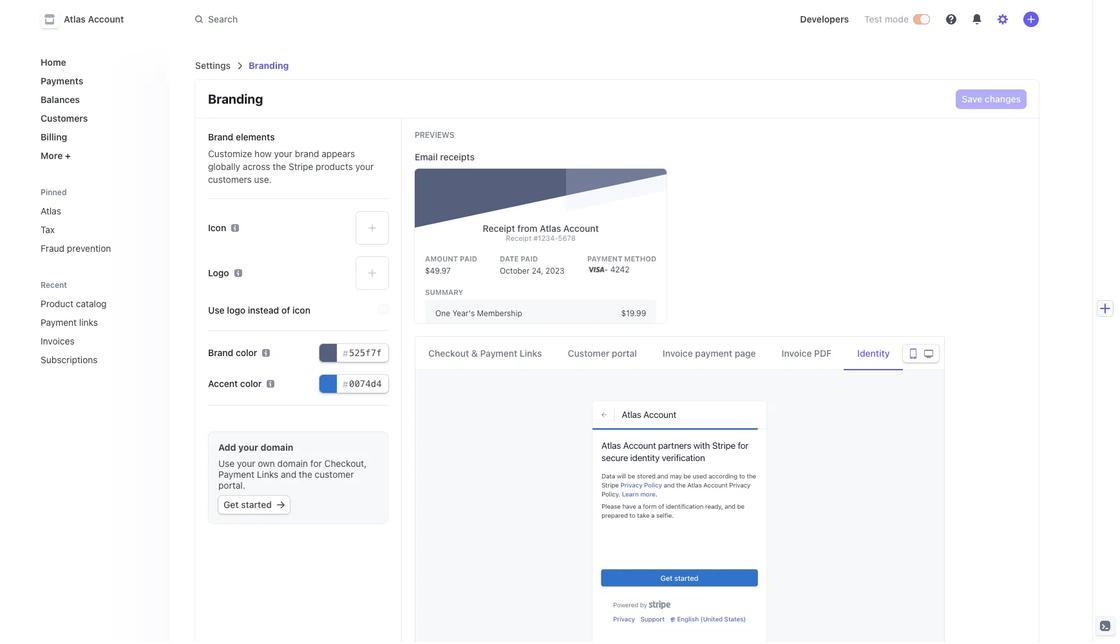 Task type: locate. For each thing, give the bounding box(es) containing it.
visa image
[[587, 266, 605, 273]]

payment inside button
[[480, 348, 517, 359]]

instead
[[248, 305, 279, 316]]

1 vertical spatial links
[[257, 469, 278, 480]]

invoice for invoice payment page
[[663, 348, 693, 359]]

paid up 24,
[[521, 254, 538, 263]]

brand for brand color
[[208, 347, 233, 358]]

save changes button
[[957, 90, 1026, 108]]

get started link
[[218, 496, 290, 514]]

fraud prevention link
[[35, 238, 159, 259]]

customer portal
[[568, 348, 637, 359]]

color
[[236, 347, 257, 358], [240, 378, 262, 389]]

0 horizontal spatial paid
[[460, 254, 477, 263]]

more
[[41, 150, 63, 161]]

invoices link
[[35, 330, 141, 352]]

portal.
[[218, 480, 245, 491]]

invoices
[[41, 336, 74, 347]]

2 paid from the left
[[521, 254, 538, 263]]

the left stripe
[[273, 161, 286, 172]]

use down add
[[218, 458, 235, 469]]

accent
[[208, 378, 238, 389]]

payment right &
[[480, 348, 517, 359]]

color up accent color
[[236, 347, 257, 358]]

color for accent color
[[240, 378, 262, 389]]

tax link
[[35, 219, 159, 240]]

0 vertical spatial branding
[[249, 60, 289, 71]]

branding right settings
[[249, 60, 289, 71]]

paid for $49.97
[[460, 254, 477, 263]]

0 horizontal spatial atlas
[[41, 205, 61, 216]]

color right accent at the bottom left of page
[[240, 378, 262, 389]]

account
[[88, 14, 124, 24], [564, 223, 599, 234]]

customers
[[41, 113, 88, 124]]

1 vertical spatial color
[[240, 378, 262, 389]]

email receipts
[[415, 151, 475, 162]]

paid right amount
[[460, 254, 477, 263]]

globally
[[208, 161, 240, 172]]

1 vertical spatial domain
[[277, 458, 308, 469]]

1 brand from the top
[[208, 131, 233, 142]]

domain up own
[[261, 442, 293, 453]]

paid
[[460, 254, 477, 263], [521, 254, 538, 263]]

0 vertical spatial account
[[88, 14, 124, 24]]

0 vertical spatial the
[[273, 161, 286, 172]]

brand elements customize how your brand appears globally across the stripe products your customers use.
[[208, 131, 374, 185]]

paid inside date paid october 24, 2023
[[521, 254, 538, 263]]

notifications image
[[972, 14, 982, 24]]

from
[[517, 223, 537, 234]]

payment inside add your domain use your own domain for checkout, payment links and the customer portal.
[[218, 469, 254, 480]]

previews
[[415, 130, 455, 140]]

2 vertical spatial atlas
[[540, 223, 561, 234]]

brand
[[208, 131, 233, 142], [208, 347, 233, 358]]

receipt left from
[[483, 223, 515, 234]]

1 invoice from the left
[[663, 348, 693, 359]]

0 vertical spatial color
[[236, 347, 257, 358]]

help image
[[946, 14, 957, 24]]

invoice left payment on the right of the page
[[663, 348, 693, 359]]

your left own
[[237, 458, 255, 469]]

1 horizontal spatial invoice
[[782, 348, 812, 359]]

invoice pdf button
[[769, 337, 845, 370]]

color for brand color
[[236, 347, 257, 358]]

account inside 'receipt from atlas account receipt #1234-5678'
[[564, 223, 599, 234]]

customer
[[568, 348, 609, 359]]

the right and
[[299, 469, 312, 480]]

recent element
[[28, 293, 169, 370]]

1 vertical spatial use
[[218, 458, 235, 469]]

paid inside the amount paid $49.97
[[460, 254, 477, 263]]

changes
[[985, 93, 1021, 104]]

developers
[[800, 14, 849, 24]]

add your domain use your own domain for checkout, payment links and the customer portal.
[[218, 442, 367, 491]]

0 vertical spatial atlas
[[64, 14, 86, 24]]

1 vertical spatial account
[[564, 223, 599, 234]]

receipts
[[440, 151, 475, 162]]

atlas down pinned
[[41, 205, 61, 216]]

add
[[218, 442, 236, 453]]

1 horizontal spatial atlas
[[64, 14, 86, 24]]

invoice inside button
[[663, 348, 693, 359]]

5678
[[558, 234, 576, 242]]

0 horizontal spatial account
[[88, 14, 124, 24]]

atlas inside 'receipt from atlas account receipt #1234-5678'
[[540, 223, 561, 234]]

links down "membership"
[[520, 348, 542, 359]]

balances
[[41, 94, 80, 105]]

paid for october
[[521, 254, 538, 263]]

more +
[[41, 150, 71, 161]]

balances link
[[35, 89, 159, 110]]

account up home link
[[88, 14, 124, 24]]

your right products
[[355, 161, 374, 172]]

use.
[[254, 174, 272, 185]]

1 vertical spatial branding
[[208, 91, 263, 106]]

0 vertical spatial brand
[[208, 131, 233, 142]]

own
[[258, 458, 275, 469]]

save
[[962, 93, 982, 104]]

payment up invoices
[[41, 317, 77, 328]]

the
[[273, 161, 286, 172], [299, 469, 312, 480]]

invoice inside 'button'
[[782, 348, 812, 359]]

account right #1234- on the left of page
[[564, 223, 599, 234]]

0 vertical spatial links
[[520, 348, 542, 359]]

payment down add
[[218, 469, 254, 480]]

invoice
[[663, 348, 693, 359], [782, 348, 812, 359]]

settings
[[195, 60, 231, 71]]

links left and
[[257, 469, 278, 480]]

settings link
[[195, 60, 231, 71]]

across
[[243, 161, 270, 172]]

atlas right from
[[540, 223, 561, 234]]

and
[[281, 469, 296, 480]]

customer
[[315, 469, 354, 480]]

portal
[[612, 348, 637, 359]]

account inside button
[[88, 14, 124, 24]]

links
[[79, 317, 98, 328]]

2 invoice from the left
[[782, 348, 812, 359]]

your
[[274, 148, 292, 159], [355, 161, 374, 172], [238, 442, 258, 453], [237, 458, 255, 469]]

home
[[41, 57, 66, 68]]

atlas up home
[[64, 14, 86, 24]]

links inside checkout & payment links button
[[520, 348, 542, 359]]

0 horizontal spatial the
[[273, 161, 286, 172]]

1 horizontal spatial paid
[[521, 254, 538, 263]]

brand inside brand elements customize how your brand appears globally across the stripe products your customers use.
[[208, 131, 233, 142]]

the inside brand elements customize how your brand appears globally across the stripe products your customers use.
[[273, 161, 286, 172]]

&
[[471, 348, 478, 359]]

domain left for
[[277, 458, 308, 469]]

1 paid from the left
[[460, 254, 477, 263]]

atlas inside atlas account button
[[64, 14, 86, 24]]

atlas for atlas
[[41, 205, 61, 216]]

core navigation links element
[[35, 52, 159, 166]]

october
[[500, 266, 530, 276]]

Search text field
[[187, 7, 551, 31]]

test
[[864, 14, 882, 24]]

links
[[520, 348, 542, 359], [257, 469, 278, 480]]

0 horizontal spatial invoice
[[663, 348, 693, 359]]

invoice left pdf
[[782, 348, 812, 359]]

checkout & payment links button
[[415, 337, 555, 370]]

1 horizontal spatial links
[[520, 348, 542, 359]]

None text field
[[319, 344, 388, 362]]

atlas account
[[64, 14, 124, 24]]

tax
[[41, 224, 55, 235]]

tab list
[[415, 337, 944, 370]]

home link
[[35, 52, 159, 73]]

recent navigation links element
[[28, 274, 169, 370]]

started
[[241, 499, 272, 510]]

1 vertical spatial atlas
[[41, 205, 61, 216]]

- 4242
[[605, 265, 630, 274]]

atlas inside 'atlas' link
[[41, 205, 61, 216]]

brand up customize
[[208, 131, 233, 142]]

date paid october 24, 2023
[[500, 254, 565, 276]]

1 vertical spatial brand
[[208, 347, 233, 358]]

branding down settings "link"
[[208, 91, 263, 106]]

subscriptions
[[41, 354, 98, 365]]

use
[[208, 305, 225, 316], [218, 458, 235, 469]]

billing
[[41, 131, 67, 142]]

0 horizontal spatial links
[[257, 469, 278, 480]]

2 horizontal spatial atlas
[[540, 223, 561, 234]]

1 vertical spatial the
[[299, 469, 312, 480]]

2 brand from the top
[[208, 347, 233, 358]]

pinned navigation links element
[[35, 182, 162, 259]]

use left logo
[[208, 305, 225, 316]]

None text field
[[319, 375, 388, 393]]

1 horizontal spatial the
[[299, 469, 312, 480]]

product catalog
[[41, 298, 107, 309]]

atlas account button
[[41, 10, 137, 28]]

payment inside recent element
[[41, 317, 77, 328]]

use inside add your domain use your own domain for checkout, payment links and the customer portal.
[[218, 458, 235, 469]]

brand up accent at the bottom left of page
[[208, 347, 233, 358]]

1 horizontal spatial account
[[564, 223, 599, 234]]



Task type: vqa. For each thing, say whether or not it's contained in the screenshot.
Use logo instead of icon
yes



Task type: describe. For each thing, give the bounding box(es) containing it.
$49.97
[[425, 266, 451, 276]]

payment method
[[587, 254, 657, 263]]

brand for brand elements customize how your brand appears globally across the stripe products your customers use.
[[208, 131, 233, 142]]

settings image
[[998, 14, 1008, 24]]

save changes
[[962, 93, 1021, 104]]

one year's membership
[[435, 309, 522, 318]]

checkout,
[[324, 458, 367, 469]]

invoice for invoice pdf
[[782, 348, 812, 359]]

checkout & payment links
[[428, 348, 542, 359]]

identity
[[857, 348, 890, 359]]

payments
[[41, 75, 83, 86]]

subscriptions link
[[35, 349, 141, 370]]

brand
[[295, 148, 319, 159]]

brand color
[[208, 347, 257, 358]]

get started
[[224, 499, 272, 510]]

payment
[[695, 348, 732, 359]]

logo
[[227, 305, 245, 316]]

fraud prevention
[[41, 243, 111, 254]]

developers link
[[795, 9, 854, 30]]

receipt up date
[[506, 234, 532, 242]]

payment links
[[41, 317, 98, 328]]

0 vertical spatial use
[[208, 305, 225, 316]]

elements
[[236, 131, 275, 142]]

year's
[[452, 309, 475, 318]]

appears
[[322, 148, 355, 159]]

date
[[500, 254, 519, 263]]

logo
[[208, 267, 229, 278]]

method
[[624, 254, 657, 263]]

Search search field
[[187, 7, 551, 31]]

atlas for atlas account
[[64, 14, 86, 24]]

#1234-
[[534, 234, 558, 242]]

$19.99
[[621, 309, 646, 318]]

icon
[[292, 305, 310, 316]]

pdf
[[814, 348, 832, 359]]

accent color
[[208, 378, 262, 389]]

icon
[[208, 222, 226, 233]]

identity button
[[845, 337, 903, 370]]

-
[[605, 265, 608, 274]]

one
[[435, 309, 450, 318]]

amount
[[425, 254, 458, 263]]

prevention
[[67, 243, 111, 254]]

membership
[[477, 309, 522, 318]]

page
[[735, 348, 756, 359]]

0 vertical spatial domain
[[261, 442, 293, 453]]

mode
[[885, 14, 909, 24]]

+
[[65, 150, 71, 161]]

billing link
[[35, 126, 159, 148]]

email
[[415, 151, 438, 162]]

fraud
[[41, 243, 64, 254]]

tab list containing checkout & payment links
[[415, 337, 944, 370]]

atlas link
[[35, 200, 159, 222]]

pinned element
[[35, 200, 159, 259]]

payment links link
[[35, 312, 141, 333]]

4242
[[610, 265, 630, 274]]

summary
[[425, 288, 463, 296]]

payments link
[[35, 70, 159, 91]]

invoice payment page button
[[650, 337, 769, 370]]

svg image
[[277, 501, 285, 509]]

recent
[[41, 280, 67, 290]]

use logo instead of icon
[[208, 305, 310, 316]]

invoice pdf
[[782, 348, 832, 359]]

invoice payment page
[[663, 348, 756, 359]]

your right add
[[238, 442, 258, 453]]

checkout
[[428, 348, 469, 359]]

test mode
[[864, 14, 909, 24]]

get
[[224, 499, 239, 510]]

the inside add your domain use your own domain for checkout, payment links and the customer portal.
[[299, 469, 312, 480]]

for
[[310, 458, 322, 469]]

links inside add your domain use your own domain for checkout, payment links and the customer portal.
[[257, 469, 278, 480]]

receipt from atlas account receipt #1234-5678
[[483, 223, 599, 242]]

catalog
[[76, 298, 107, 309]]

product catalog link
[[35, 293, 141, 314]]

products
[[316, 161, 353, 172]]

of
[[281, 305, 290, 316]]

2023
[[546, 266, 565, 276]]

customers link
[[35, 108, 159, 129]]

how
[[254, 148, 272, 159]]

payment up the -
[[587, 254, 622, 263]]

amount paid $49.97
[[425, 254, 477, 276]]

your right how
[[274, 148, 292, 159]]



